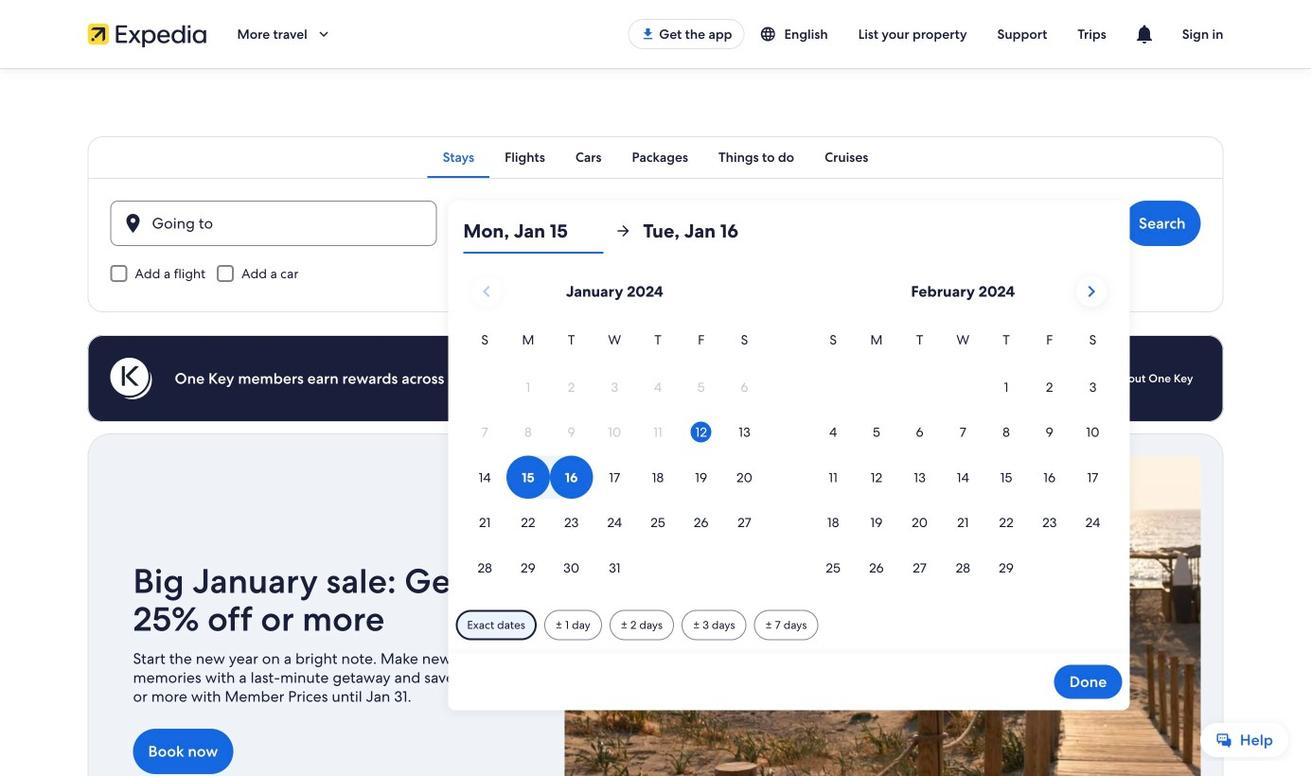 Task type: vqa. For each thing, say whether or not it's contained in the screenshot.
F related to March 2024
no



Task type: describe. For each thing, give the bounding box(es) containing it.
expedia logo image
[[88, 21, 207, 47]]

directional image
[[615, 222, 632, 240]]

january 2024 element
[[463, 329, 766, 591]]

february 2024 element
[[812, 329, 1115, 591]]

download the app button image
[[640, 27, 655, 42]]

more travel image
[[315, 26, 332, 43]]



Task type: locate. For each thing, give the bounding box(es) containing it.
previous month image
[[475, 280, 498, 303]]

small image
[[760, 26, 784, 43]]

today element
[[691, 422, 712, 443]]

application
[[463, 269, 1115, 591]]

next month image
[[1080, 280, 1103, 303]]

tab list
[[88, 136, 1224, 178]]

main content
[[0, 68, 1311, 776]]

communication center icon image
[[1133, 23, 1156, 45]]



